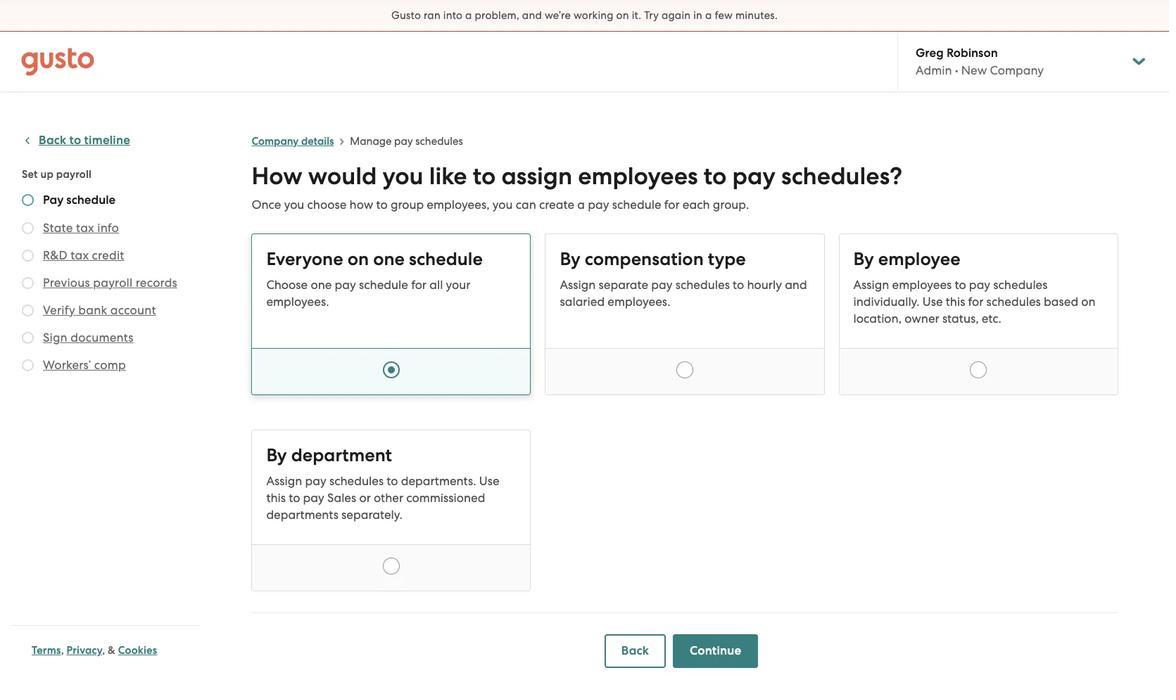 Task type: locate. For each thing, give the bounding box(es) containing it.
by up departments
[[266, 445, 287, 467]]

tax
[[76, 221, 94, 235], [71, 248, 89, 263]]

check image left sign
[[22, 332, 34, 344]]

and left we're
[[522, 9, 542, 22]]

previous payroll records button
[[43, 274, 177, 291]]

privacy
[[67, 645, 102, 657]]

to
[[69, 133, 81, 148], [473, 162, 496, 191], [704, 162, 727, 191], [376, 198, 388, 212], [733, 278, 744, 292], [955, 278, 966, 292], [387, 474, 398, 488], [289, 491, 300, 505]]

check image left previous
[[22, 277, 34, 289]]

to inside button
[[69, 133, 81, 148]]

assign
[[560, 278, 596, 292], [853, 278, 889, 292], [266, 474, 302, 488]]

0 vertical spatial use
[[923, 295, 943, 309]]

for inside assign employees to pay schedules individually. use this for schedules based on location, owner status, etc.
[[968, 295, 984, 309]]

check image for previous
[[22, 277, 34, 289]]

0 vertical spatial company
[[990, 63, 1044, 77]]

documents
[[71, 331, 133, 345]]

for inside choose one pay schedule for all your employees.
[[411, 278, 427, 292]]

1 horizontal spatial company
[[990, 63, 1044, 77]]

tax for credit
[[71, 248, 89, 263]]

0 horizontal spatial employees
[[578, 162, 698, 191]]

a
[[465, 9, 472, 22], [705, 9, 712, 22], [577, 198, 585, 212]]

1 check image from the top
[[22, 194, 34, 206]]

1 vertical spatial check image
[[22, 222, 34, 234]]

schedules down type
[[675, 278, 730, 292]]

schedules up based
[[993, 278, 1048, 292]]

one
[[373, 248, 405, 270], [311, 278, 332, 292]]

set up payroll
[[22, 168, 92, 181]]

etc.
[[982, 312, 1001, 326]]

you
[[382, 162, 423, 191], [284, 198, 304, 212], [492, 198, 513, 212]]

location,
[[853, 312, 902, 326]]

0 vertical spatial for
[[664, 198, 680, 212]]

0 horizontal spatial on
[[347, 248, 369, 270]]

pay down everyone on one schedule at the top left of page
[[335, 278, 356, 292]]

on inside assign employees to pay schedules individually. use this for schedules based on location, owner status, etc.
[[1081, 295, 1096, 309]]

check image
[[22, 194, 34, 206], [22, 222, 34, 234], [22, 360, 34, 372]]

1 horizontal spatial one
[[373, 248, 405, 270]]

this up departments
[[266, 491, 286, 505]]

use inside assign pay schedules to departments. use this to pay sales or other commissioned departments separately.
[[479, 474, 499, 488]]

2 horizontal spatial for
[[968, 295, 984, 309]]

2 horizontal spatial on
[[1081, 295, 1096, 309]]

0 horizontal spatial for
[[411, 278, 427, 292]]

3 check image from the top
[[22, 360, 34, 372]]

1 horizontal spatial this
[[946, 295, 965, 309]]

1 vertical spatial tax
[[71, 248, 89, 263]]

1 horizontal spatial use
[[923, 295, 943, 309]]

schedule up compensation
[[612, 198, 661, 212]]

verify bank account
[[43, 303, 156, 317]]

tax left info
[[76, 221, 94, 235]]

terms , privacy , & cookies
[[32, 645, 157, 657]]

employees. inside choose one pay schedule for all your employees.
[[266, 295, 329, 309]]

for up status,
[[968, 295, 984, 309]]

0 vertical spatial one
[[373, 248, 405, 270]]

2 employees. from the left
[[608, 295, 670, 309]]

0 horizontal spatial by
[[266, 445, 287, 467]]

schedules
[[415, 135, 463, 148], [675, 278, 730, 292], [993, 278, 1048, 292], [986, 295, 1041, 309], [329, 474, 384, 488]]

3 check image from the top
[[22, 305, 34, 317]]

use inside assign employees to pay schedules individually. use this for schedules based on location, owner status, etc.
[[923, 295, 943, 309]]

employees down employee
[[892, 278, 952, 292]]

use
[[923, 295, 943, 309], [479, 474, 499, 488]]

1 horizontal spatial assign
[[560, 278, 596, 292]]

check image left r&d
[[22, 250, 34, 262]]

0 vertical spatial back
[[39, 133, 66, 148]]

, left &
[[102, 645, 105, 657]]

assign
[[501, 162, 572, 191]]

pay schedule list
[[22, 193, 195, 377]]

by for by department
[[266, 445, 287, 467]]

payroll
[[56, 168, 92, 181], [93, 276, 133, 290]]

pay up etc.
[[969, 278, 990, 292]]

to inside assign employees to pay schedules individually. use this for schedules based on location, owner status, etc.
[[955, 278, 966, 292]]

0 horizontal spatial a
[[465, 9, 472, 22]]

to right like
[[473, 162, 496, 191]]

admin
[[916, 63, 952, 77]]

company inside 'greg robinson admin • new company'
[[990, 63, 1044, 77]]

0 horizontal spatial ,
[[61, 645, 64, 657]]

to inside assign separate pay schedules to hourly and salaried employees.
[[733, 278, 744, 292]]

1 vertical spatial for
[[411, 278, 427, 292]]

0 horizontal spatial assign
[[266, 474, 302, 488]]

state
[[43, 221, 73, 235]]

assign separate pay schedules to hourly and salaried employees.
[[560, 278, 807, 309]]

by for by employee
[[853, 248, 874, 270]]

bank
[[78, 303, 107, 317]]

on left it.
[[616, 9, 629, 22]]

home image
[[21, 48, 94, 76]]

check image left pay
[[22, 194, 34, 206]]

check image for verify
[[22, 305, 34, 317]]

back for back to timeline
[[39, 133, 66, 148]]

0 horizontal spatial company
[[252, 135, 299, 148]]

1 horizontal spatial back
[[621, 644, 649, 659]]

employees. down separate
[[608, 295, 670, 309]]

separately.
[[341, 508, 402, 522]]

to up other
[[387, 474, 398, 488]]

you up group
[[382, 162, 423, 191]]

assign up 'salaried'
[[560, 278, 596, 292]]

for left each
[[664, 198, 680, 212]]

pay
[[394, 135, 413, 148], [732, 162, 775, 191], [588, 198, 609, 212], [335, 278, 356, 292], [651, 278, 673, 292], [969, 278, 990, 292], [305, 474, 326, 488], [303, 491, 324, 505]]

by
[[560, 248, 580, 270], [853, 248, 874, 270], [266, 445, 287, 467]]

2 horizontal spatial by
[[853, 248, 874, 270]]

assign for employee
[[853, 278, 889, 292]]

check image for workers'
[[22, 360, 34, 372]]

account
[[110, 303, 156, 317]]

assign inside assign separate pay schedules to hourly and salaried employees.
[[560, 278, 596, 292]]

1 horizontal spatial on
[[616, 9, 629, 22]]

schedule down everyone on one schedule at the top left of page
[[359, 278, 408, 292]]

0 horizontal spatial one
[[311, 278, 332, 292]]

0 horizontal spatial employees.
[[266, 295, 329, 309]]

1 vertical spatial this
[[266, 491, 286, 505]]

this up status,
[[946, 295, 965, 309]]

individually.
[[853, 295, 920, 309]]

0 vertical spatial this
[[946, 295, 965, 309]]

to left 'timeline'
[[69, 133, 81, 148]]

r&d tax credit button
[[43, 247, 124, 264]]

into
[[443, 9, 463, 22]]

by up individually. at the right of the page
[[853, 248, 874, 270]]

one up choose one pay schedule for all your employees.
[[373, 248, 405, 270]]

greg robinson admin • new company
[[916, 46, 1044, 77]]

separate
[[599, 278, 648, 292]]

1 vertical spatial on
[[347, 248, 369, 270]]

you left can
[[492, 198, 513, 212]]

ran
[[424, 9, 441, 22]]

1 check image from the top
[[22, 250, 34, 262]]

1 horizontal spatial employees
[[892, 278, 952, 292]]

1 vertical spatial payroll
[[93, 276, 133, 290]]

2 check image from the top
[[22, 222, 34, 234]]

1 horizontal spatial ,
[[102, 645, 105, 657]]

you right once
[[284, 198, 304, 212]]

1 horizontal spatial employees.
[[608, 295, 670, 309]]

4 check image from the top
[[22, 332, 34, 344]]

one inside choose one pay schedule for all your employees.
[[311, 278, 332, 292]]

schedules up or
[[329, 474, 384, 488]]

1 vertical spatial back
[[621, 644, 649, 659]]

back to timeline button
[[22, 132, 130, 149]]

employees up each
[[578, 162, 698, 191]]

how
[[252, 162, 302, 191]]

None radio
[[383, 362, 400, 379], [676, 362, 693, 379], [970, 362, 987, 379], [383, 362, 400, 379], [676, 362, 693, 379], [970, 362, 987, 379]]

back to timeline
[[39, 133, 130, 148]]

2 vertical spatial on
[[1081, 295, 1096, 309]]

this
[[946, 295, 965, 309], [266, 491, 286, 505]]

2 vertical spatial check image
[[22, 360, 34, 372]]

check image left workers'
[[22, 360, 34, 372]]

None radio
[[383, 558, 400, 575]]

assign up individually. at the right of the page
[[853, 278, 889, 292]]

1 vertical spatial and
[[785, 278, 807, 292]]

schedules inside assign pay schedules to departments. use this to pay sales or other commissioned departments separately.
[[329, 474, 384, 488]]

0 vertical spatial tax
[[76, 221, 94, 235]]

group.
[[713, 198, 749, 212]]

0 vertical spatial employees
[[578, 162, 698, 191]]

0 vertical spatial payroll
[[56, 168, 92, 181]]

pay down by compensation type
[[651, 278, 673, 292]]

0 vertical spatial and
[[522, 9, 542, 22]]

schedule up state tax info
[[66, 193, 116, 208]]

state tax info button
[[43, 220, 119, 236]]

0 horizontal spatial back
[[39, 133, 66, 148]]

company up how
[[252, 135, 299, 148]]

check image for r&d
[[22, 250, 34, 262]]

2 horizontal spatial assign
[[853, 278, 889, 292]]

for left all
[[411, 278, 427, 292]]

employees. down choose
[[266, 295, 329, 309]]

commissioned
[[406, 491, 485, 505]]

choose
[[307, 198, 347, 212]]

check image
[[22, 250, 34, 262], [22, 277, 34, 289], [22, 305, 34, 317], [22, 332, 34, 344]]

on right based
[[1081, 295, 1096, 309]]

schedule
[[66, 193, 116, 208], [612, 198, 661, 212], [409, 248, 483, 270], [359, 278, 408, 292]]

comp
[[94, 358, 126, 372]]

1 horizontal spatial and
[[785, 278, 807, 292]]

records
[[136, 276, 177, 290]]

back inside back to timeline button
[[39, 133, 66, 148]]

tax right r&d
[[71, 248, 89, 263]]

1 vertical spatial use
[[479, 474, 499, 488]]

employees
[[578, 162, 698, 191], [892, 278, 952, 292]]

to up status,
[[955, 278, 966, 292]]

other
[[374, 491, 403, 505]]

and
[[522, 9, 542, 22], [785, 278, 807, 292]]

pay up departments
[[303, 491, 324, 505]]

back for back
[[621, 644, 649, 659]]

assign for compensation
[[560, 278, 596, 292]]

assign inside assign employees to pay schedules individually. use this for schedules based on location, owner status, etc.
[[853, 278, 889, 292]]

a right "into"
[[465, 9, 472, 22]]

assign up departments
[[266, 474, 302, 488]]

1 horizontal spatial payroll
[[93, 276, 133, 290]]

try
[[644, 9, 659, 22]]

schedule inside choose one pay schedule for all your employees.
[[359, 278, 408, 292]]

hourly
[[747, 278, 782, 292]]

check image left state
[[22, 222, 34, 234]]

use up the 'owner'
[[923, 295, 943, 309]]

0 vertical spatial check image
[[22, 194, 34, 206]]

to left hourly
[[733, 278, 744, 292]]

for
[[664, 198, 680, 212], [411, 278, 427, 292], [968, 295, 984, 309]]

like
[[429, 162, 467, 191]]

2 , from the left
[[102, 645, 105, 657]]

a right in
[[705, 9, 712, 22]]

by for by compensation type
[[560, 248, 580, 270]]

1 horizontal spatial you
[[382, 162, 423, 191]]

back
[[39, 133, 66, 148], [621, 644, 649, 659]]

0 horizontal spatial this
[[266, 491, 286, 505]]

check image left verify
[[22, 305, 34, 317]]

pay inside choose one pay schedule for all your employees.
[[335, 278, 356, 292]]

2 check image from the top
[[22, 277, 34, 289]]

workers'
[[43, 358, 91, 372]]

1 vertical spatial one
[[311, 278, 332, 292]]

info
[[97, 221, 119, 235]]

schedules?
[[781, 162, 902, 191]]

payroll down credit
[[93, 276, 133, 290]]

pay right the create
[[588, 198, 609, 212]]

1 employees. from the left
[[266, 295, 329, 309]]

assign pay schedules to departments. use this to pay sales or other commissioned departments separately.
[[266, 474, 499, 522]]

on
[[616, 9, 629, 22], [347, 248, 369, 270], [1081, 295, 1096, 309]]

company right new
[[990, 63, 1044, 77]]

terms
[[32, 645, 61, 657]]

on up choose one pay schedule for all your employees.
[[347, 248, 369, 270]]

back link
[[604, 635, 666, 669]]

employees inside assign employees to pay schedules individually. use this for schedules based on location, owner status, etc.
[[892, 278, 952, 292]]

by up 'salaried'
[[560, 248, 580, 270]]

and inside assign separate pay schedules to hourly and salaried employees.
[[785, 278, 807, 292]]

payroll up pay schedule
[[56, 168, 92, 181]]

company details link
[[252, 135, 334, 148]]

check image for sign
[[22, 332, 34, 344]]

None button
[[252, 234, 531, 396], [545, 234, 825, 396], [839, 234, 1118, 396], [252, 430, 531, 592], [252, 234, 531, 396], [545, 234, 825, 396], [839, 234, 1118, 396], [252, 430, 531, 592]]

a right the create
[[577, 198, 585, 212]]

1 horizontal spatial a
[[577, 198, 585, 212]]

pay down by department
[[305, 474, 326, 488]]

1 vertical spatial employees
[[892, 278, 952, 292]]

and right hourly
[[785, 278, 807, 292]]

2 vertical spatial for
[[968, 295, 984, 309]]

once
[[252, 198, 281, 212]]

how
[[349, 198, 373, 212]]

0 horizontal spatial use
[[479, 474, 499, 488]]

one down everyone
[[311, 278, 332, 292]]

assign inside assign pay schedules to departments. use this to pay sales or other commissioned departments separately.
[[266, 474, 302, 488]]

1 horizontal spatial for
[[664, 198, 680, 212]]

create
[[539, 198, 574, 212]]

departments.
[[401, 474, 476, 488]]

, left privacy link
[[61, 645, 64, 657]]

timeline
[[84, 133, 130, 148]]

use up the commissioned
[[479, 474, 499, 488]]

1 horizontal spatial by
[[560, 248, 580, 270]]



Task type: vqa. For each thing, say whether or not it's contained in the screenshot.
'Settings'
no



Task type: describe. For each thing, give the bounding box(es) containing it.
previous payroll records
[[43, 276, 177, 290]]

schedule up all
[[409, 248, 483, 270]]

payroll inside button
[[93, 276, 133, 290]]

workers' comp
[[43, 358, 126, 372]]

based
[[1044, 295, 1078, 309]]

schedules inside assign separate pay schedules to hourly and salaried employees.
[[675, 278, 730, 292]]

we're
[[545, 9, 571, 22]]

cookies button
[[118, 643, 157, 659]]

pay schedule
[[43, 193, 116, 208]]

how would you like to assign employees to pay schedules? once you choose how to group employees, you can create a pay schedule for each group.
[[252, 162, 902, 212]]

employees. inside assign separate pay schedules to hourly and salaried employees.
[[608, 295, 670, 309]]

type
[[708, 248, 746, 270]]

assign employees to pay schedules individually. use this for schedules based on location, owner status, etc.
[[853, 278, 1096, 326]]

new
[[961, 63, 987, 77]]

sales
[[327, 491, 356, 505]]

manage
[[350, 135, 392, 148]]

by employee
[[853, 248, 960, 270]]

gusto
[[391, 9, 421, 22]]

your
[[446, 278, 470, 292]]

to up departments
[[289, 491, 300, 505]]

2 horizontal spatial a
[[705, 9, 712, 22]]

status,
[[942, 312, 979, 326]]

verify
[[43, 303, 75, 317]]

employees inside how would you like to assign employees to pay schedules? once you choose how to group employees, you can create a pay schedule for each group.
[[578, 162, 698, 191]]

pay inside assign separate pay schedules to hourly and salaried employees.
[[651, 278, 673, 292]]

pay up group.
[[732, 162, 775, 191]]

a inside how would you like to assign employees to pay schedules? once you choose how to group employees, you can create a pay schedule for each group.
[[577, 198, 585, 212]]

manage pay schedules
[[350, 135, 463, 148]]

workers' comp button
[[43, 357, 126, 374]]

credit
[[92, 248, 124, 263]]

everyone on one schedule
[[266, 248, 483, 270]]

assign for department
[[266, 474, 302, 488]]

each
[[683, 198, 710, 212]]

compensation
[[585, 248, 704, 270]]

0 horizontal spatial and
[[522, 9, 542, 22]]

in
[[693, 9, 702, 22]]

to up group.
[[704, 162, 727, 191]]

1 vertical spatial company
[[252, 135, 299, 148]]

to right how in the top of the page
[[376, 198, 388, 212]]

pay right manage
[[394, 135, 413, 148]]

group
[[391, 198, 424, 212]]

verify bank account button
[[43, 302, 156, 319]]

schedules up like
[[415, 135, 463, 148]]

or
[[359, 491, 371, 505]]

privacy link
[[67, 645, 102, 657]]

continue
[[690, 644, 741, 659]]

all
[[429, 278, 443, 292]]

again
[[661, 9, 691, 22]]

by compensation type
[[560, 248, 746, 270]]

0 horizontal spatial you
[[284, 198, 304, 212]]

sign
[[43, 331, 67, 345]]

company details
[[252, 135, 334, 148]]

would
[[308, 162, 377, 191]]

cookies
[[118, 645, 157, 657]]

choose one pay schedule for all your employees.
[[266, 278, 470, 309]]

schedule inside list
[[66, 193, 116, 208]]

for inside how would you like to assign employees to pay schedules? once you choose how to group employees, you can create a pay schedule for each group.
[[664, 198, 680, 212]]

department
[[291, 445, 392, 467]]

pay
[[43, 193, 64, 208]]

schedule inside how would you like to assign employees to pay schedules? once you choose how to group employees, you can create a pay schedule for each group.
[[612, 198, 661, 212]]

by department
[[266, 445, 392, 467]]

robinson
[[947, 46, 998, 61]]

2 horizontal spatial you
[[492, 198, 513, 212]]

employee
[[878, 248, 960, 270]]

sign documents button
[[43, 329, 133, 346]]

gusto ran into a problem, and we're working on it. try again in a few minutes.
[[391, 9, 778, 22]]

can
[[516, 198, 536, 212]]

set
[[22, 168, 38, 181]]

choose
[[266, 278, 308, 292]]

state tax info
[[43, 221, 119, 235]]

pay inside assign employees to pay schedules individually. use this for schedules based on location, owner status, etc.
[[969, 278, 990, 292]]

0 horizontal spatial payroll
[[56, 168, 92, 181]]

continue button
[[673, 635, 758, 669]]

problem,
[[475, 9, 519, 22]]

employees,
[[427, 198, 490, 212]]

greg
[[916, 46, 944, 61]]

1 , from the left
[[61, 645, 64, 657]]

this inside assign pay schedules to departments. use this to pay sales or other commissioned departments separately.
[[266, 491, 286, 505]]

check image for state
[[22, 222, 34, 234]]

tax for info
[[76, 221, 94, 235]]

sign documents
[[43, 331, 133, 345]]

&
[[108, 645, 115, 657]]

working
[[574, 9, 614, 22]]

schedules up etc.
[[986, 295, 1041, 309]]

this inside assign employees to pay schedules individually. use this for schedules based on location, owner status, etc.
[[946, 295, 965, 309]]

it.
[[632, 9, 641, 22]]

owner
[[905, 312, 939, 326]]

r&d
[[43, 248, 68, 263]]

up
[[40, 168, 54, 181]]

•
[[955, 63, 958, 77]]

r&d tax credit
[[43, 248, 124, 263]]

0 vertical spatial on
[[616, 9, 629, 22]]

everyone
[[266, 248, 343, 270]]

salaried
[[560, 295, 605, 309]]

terms link
[[32, 645, 61, 657]]

details
[[301, 135, 334, 148]]



